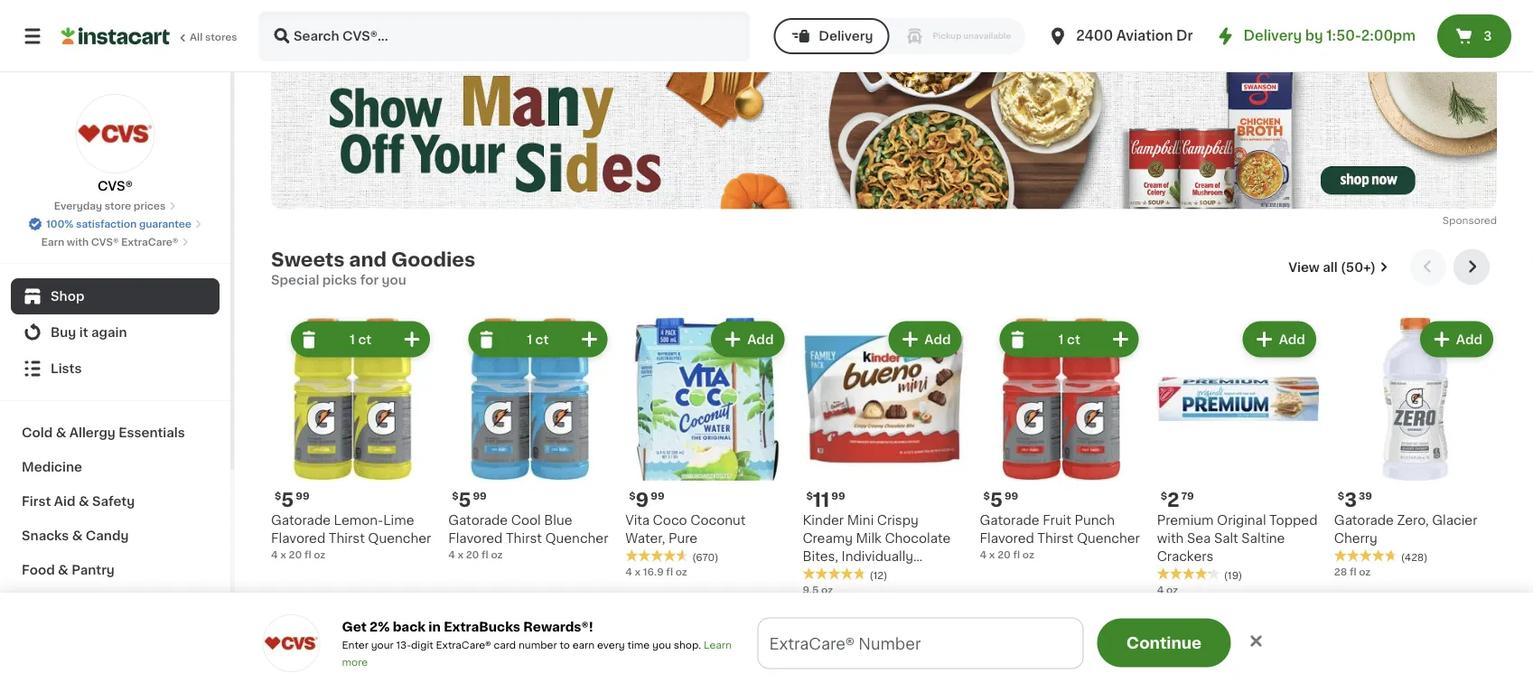 Task type: describe. For each thing, give the bounding box(es) containing it.
delivery for delivery by 1:50-2:00pm
[[1244, 29, 1302, 42]]

fl for gatorade cool blue flavored thirst quencher
[[482, 550, 489, 560]]

$ 5 99 for gatorade fruit punch flavored thirst quencher
[[984, 490, 1019, 509]]

4 for gatorade lemon-lime flavored thirst quencher
[[271, 550, 278, 560]]

flavored for gatorade fruit punch flavored thirst quencher
[[980, 532, 1035, 545]]

1 ct for fruit
[[1059, 333, 1081, 346]]

everyday store prices link
[[54, 199, 176, 213]]

cool
[[511, 514, 541, 527]]

product group containing 2
[[1157, 318, 1320, 597]]

x for gatorade fruit punch flavored thirst quencher
[[989, 550, 995, 560]]

individually
[[842, 550, 914, 563]]

earn
[[41, 237, 64, 247]]

9
[[636, 490, 649, 509]]

blue
[[544, 514, 573, 527]]

gatorade fruit punch flavored thirst quencher 4 x 20 fl oz
[[980, 514, 1140, 560]]

fl for gatorade fruit punch flavored thirst quencher
[[1014, 550, 1020, 560]]

$ 2 79
[[1161, 490, 1194, 509]]

shop.
[[674, 640, 701, 650]]

99 for gatorade lemon-lime flavored thirst quencher
[[296, 491, 310, 501]]

3 inside button
[[1484, 30, 1492, 42]]

• sponsored: show many off your sides. condensed. campbell's. cream of celery soup. condensed. campbell's cream of mushroom soup. swanson. chicken broth. 100% natural | non-gmo. rich flavor since 1945. net wt. 32 oz (2 lb.) (907g). shop now. image
[[271, 56, 1498, 209]]

$ 5 99 for gatorade lemon-lime flavored thirst quencher
[[275, 490, 310, 509]]

premium
[[1157, 514, 1214, 527]]

stores
[[205, 32, 237, 42]]

for
[[360, 273, 379, 286]]

zero,
[[1398, 514, 1430, 527]]

Search field
[[260, 13, 749, 60]]

everyday
[[54, 201, 102, 211]]

28
[[1335, 566, 1348, 576]]

add button for 11
[[891, 323, 960, 356]]

delivery by 1:50-2:00pm
[[1244, 29, 1416, 42]]

buy it again link
[[11, 315, 220, 351]]

product group containing 3
[[1335, 318, 1498, 579]]

gatorade for gatorade fruit punch flavored thirst quencher
[[980, 514, 1040, 527]]

flavored for gatorade lemon-lime flavored thirst quencher
[[271, 532, 326, 545]]

saltine
[[1242, 532, 1285, 545]]

x for gatorade cool blue flavored thirst quencher
[[458, 550, 464, 560]]

satisfaction
[[76, 219, 137, 229]]

2400
[[1077, 29, 1113, 42]]

5 for gatorade fruit punch flavored thirst quencher
[[990, 490, 1003, 509]]

20 for gatorade lemon-lime flavored thirst quencher
[[289, 550, 302, 560]]

earn with cvs® extracare® link
[[41, 235, 189, 249]]

learn more link
[[342, 640, 732, 667]]

enter
[[342, 640, 369, 650]]

1 for fruit
[[1059, 333, 1064, 346]]

candy
[[86, 530, 129, 542]]

lemon-
[[334, 514, 383, 527]]

& for allergy
[[56, 427, 66, 439]]

pantry
[[72, 564, 115, 577]]

$ for vita coco coconut water, pure
[[629, 491, 636, 501]]

$ for gatorade lemon-lime flavored thirst quencher
[[275, 491, 281, 501]]

and
[[349, 250, 387, 269]]

ct for blue
[[536, 333, 549, 346]]

(50+)
[[1341, 261, 1376, 273]]

quencher for punch
[[1077, 532, 1140, 545]]

9.5
[[803, 585, 819, 594]]

bought
[[380, 661, 438, 677]]

again
[[91, 326, 127, 339]]

4 for gatorade cool blue flavored thirst quencher
[[448, 550, 455, 560]]

time
[[628, 640, 650, 650]]

add for 2
[[1279, 333, 1306, 346]]

9.5 oz
[[803, 585, 833, 594]]

add for 11
[[925, 333, 951, 346]]

spo
[[1443, 215, 1463, 225]]

view
[[1289, 261, 1320, 273]]

snacks & candy link
[[11, 519, 220, 553]]

add button for 3
[[1422, 323, 1492, 356]]

crackers
[[1157, 550, 1214, 563]]

by
[[1306, 29, 1324, 42]]

first
[[22, 495, 51, 508]]

nsored
[[1463, 215, 1498, 225]]

cherry
[[1335, 532, 1378, 545]]

all
[[190, 32, 203, 42]]

frequently bought together
[[287, 661, 513, 677]]

sweets
[[271, 250, 345, 269]]

free
[[741, 638, 774, 653]]

& for candy
[[72, 530, 83, 542]]

increment quantity of gatorade fruit punch flavored thirst quencher image
[[1110, 329, 1132, 350]]

1 horizontal spatial cvs® logo image
[[263, 615, 320, 672]]

0 vertical spatial with
[[67, 237, 89, 247]]

aid
[[54, 495, 75, 508]]

item carousel region
[[271, 249, 1498, 620]]

remove gatorade lemon-lime flavored thirst quencher image
[[298, 329, 320, 350]]

lists link
[[11, 351, 220, 387]]

cvs® link
[[75, 94, 155, 195]]

ExtraCare® Number text field
[[759, 619, 1083, 668]]

premium original topped with sea salt saltine crackers
[[1157, 514, 1318, 563]]

pack
[[912, 568, 943, 581]]

every
[[597, 640, 625, 650]]

you're
[[623, 638, 674, 653]]

increment quantity of gatorade lemon-lime flavored thirst quencher image
[[401, 329, 423, 350]]

applied
[[925, 638, 983, 653]]

lime
[[383, 514, 414, 527]]

back
[[393, 620, 426, 633]]

100% satisfaction guarantee
[[46, 219, 191, 229]]

product group containing 9
[[626, 318, 788, 579]]

1 ct for cool
[[527, 333, 549, 346]]

2400 aviation dr
[[1077, 29, 1193, 42]]

$ 9 99
[[629, 490, 665, 509]]

gatorade zero, glacier cherry
[[1335, 514, 1478, 545]]

13-
[[396, 640, 411, 650]]

0 horizontal spatial extracare®
[[121, 237, 178, 247]]

food
[[22, 564, 55, 577]]

number
[[519, 640, 557, 650]]

quencher for lime
[[368, 532, 431, 545]]

1 for lemon-
[[350, 333, 355, 346]]

main content containing sweets and goodies
[[0, 27, 1534, 683]]

earn
[[573, 640, 595, 650]]

quencher for blue
[[545, 532, 609, 545]]

flavored for gatorade cool blue flavored thirst quencher
[[448, 532, 503, 545]]

you inside sweets and goodies special picks for you
[[382, 273, 407, 286]]

cold & allergy essentials
[[22, 427, 185, 439]]

5 product group from the left
[[980, 318, 1143, 562]]

add button for 2
[[1245, 323, 1315, 356]]

1 vertical spatial extracare®
[[436, 640, 491, 650]]

$ for gatorade fruit punch flavored thirst quencher
[[984, 491, 990, 501]]

food & pantry
[[22, 564, 115, 577]]

$ 5 99 for gatorade cool blue flavored thirst quencher
[[452, 490, 487, 509]]

gatorade cool blue flavored thirst quencher 4 x 20 fl oz
[[448, 514, 609, 560]]

$ for kinder mini crispy creamy milk chocolate bites, individually wrapped, family pack
[[807, 491, 813, 501]]

medicine
[[22, 461, 82, 474]]

(12)
[[870, 570, 888, 580]]

delivery!
[[777, 638, 849, 653]]

card
[[494, 640, 516, 650]]

thirst for lemon-
[[329, 532, 365, 545]]



Task type: locate. For each thing, give the bounding box(es) containing it.
with right earn
[[67, 237, 89, 247]]

gatorade up cherry
[[1335, 514, 1394, 527]]

$ up kinder
[[807, 491, 813, 501]]

2 flavored from the left
[[448, 532, 503, 545]]

2 1 ct from the left
[[527, 333, 549, 346]]

99 right 11
[[832, 491, 846, 501]]

3 $ from the left
[[629, 491, 636, 501]]

1 flavored from the left
[[271, 532, 326, 545]]

5 up 'gatorade fruit punch flavored thirst quencher 4 x 20 fl oz'
[[990, 490, 1003, 509]]

4 inside gatorade lemon-lime flavored thirst quencher 4 x 20 fl oz
[[271, 550, 278, 560]]

you right time
[[653, 640, 671, 650]]

delivery for delivery
[[819, 30, 873, 42]]

x inside gatorade cool blue flavored thirst quencher 4 x 20 fl oz
[[458, 550, 464, 560]]

1 1 ct from the left
[[350, 333, 372, 346]]

4 99 from the left
[[1005, 491, 1019, 501]]

$ up gatorade lemon-lime flavored thirst quencher 4 x 20 fl oz
[[275, 491, 281, 501]]

1 right remove gatorade cool blue flavored thirst quencher image
[[527, 333, 532, 346]]

service type group
[[774, 18, 1026, 54]]

2 horizontal spatial quencher
[[1077, 532, 1140, 545]]

20
[[289, 550, 302, 560], [466, 550, 479, 560], [998, 550, 1011, 560]]

$ 5 99
[[275, 490, 310, 509], [452, 490, 487, 509], [984, 490, 1019, 509]]

fl for gatorade lemon-lime flavored thirst quencher
[[304, 550, 311, 560]]

gatorade for gatorade cool blue flavored thirst quencher
[[448, 514, 508, 527]]

20 inside gatorade lemon-lime flavored thirst quencher 4 x 20 fl oz
[[289, 550, 302, 560]]

0 horizontal spatial 1 ct
[[350, 333, 372, 346]]

store
[[105, 201, 131, 211]]

fl
[[304, 550, 311, 560], [482, 550, 489, 560], [1014, 550, 1020, 560], [666, 566, 673, 576], [1350, 566, 1357, 576]]

$ up gatorade cool blue flavored thirst quencher 4 x 20 fl oz
[[452, 491, 459, 501]]

99 up gatorade cool blue flavored thirst quencher 4 x 20 fl oz
[[473, 491, 487, 501]]

1 20 from the left
[[289, 550, 302, 560]]

1 horizontal spatial thirst
[[506, 532, 542, 545]]

2 quencher from the left
[[545, 532, 609, 545]]

6 $ from the left
[[807, 491, 813, 501]]

1 ct for lemon-
[[350, 333, 372, 346]]

1 $ from the left
[[275, 491, 281, 501]]

0 horizontal spatial 1
[[350, 333, 355, 346]]

1 horizontal spatial with
[[1157, 532, 1184, 545]]

in
[[429, 620, 441, 633]]

fl inside 'gatorade fruit punch flavored thirst quencher 4 x 20 fl oz'
[[1014, 550, 1020, 560]]

oz inside gatorade lemon-lime flavored thirst quencher 4 x 20 fl oz
[[314, 550, 326, 560]]

1 gatorade from the left
[[271, 514, 331, 527]]

1 ct from the left
[[358, 333, 372, 346]]

2 5 from the left
[[459, 490, 471, 509]]

& for pantry
[[58, 564, 68, 577]]

1 product group from the left
[[271, 318, 434, 562]]

$ inside $ 3 39
[[1338, 491, 1345, 501]]

thirst down the cool at the left bottom of the page
[[506, 532, 542, 545]]

gatorade left fruit
[[980, 514, 1040, 527]]

together
[[442, 661, 513, 677]]

20 inside 'gatorade fruit punch flavored thirst quencher 4 x 20 fl oz'
[[998, 550, 1011, 560]]

all stores link
[[61, 11, 239, 61]]

gatorade inside 'gatorade fruit punch flavored thirst quencher 4 x 20 fl oz'
[[980, 514, 1040, 527]]

2 thirst from the left
[[506, 532, 542, 545]]

2 gatorade from the left
[[448, 514, 508, 527]]

1 add from the left
[[748, 333, 774, 346]]

quencher
[[368, 532, 431, 545], [545, 532, 609, 545], [1077, 532, 1140, 545]]

increment quantity of gatorade cool blue flavored thirst quencher image
[[579, 329, 600, 350]]

$ left "79" on the right
[[1161, 491, 1168, 501]]

quencher inside gatorade lemon-lime flavored thirst quencher 4 x 20 fl oz
[[368, 532, 431, 545]]

gatorade left "lemon-"
[[271, 514, 331, 527]]

cvs®
[[98, 180, 133, 192], [91, 237, 119, 247]]

with up 'crackers'
[[1157, 532, 1184, 545]]

1 ct left increment quantity of gatorade lemon-lime flavored thirst quencher icon
[[350, 333, 372, 346]]

1 horizontal spatial 1 ct
[[527, 333, 549, 346]]

100% satisfaction guarantee button
[[28, 213, 202, 231]]

5 up gatorade lemon-lime flavored thirst quencher 4 x 20 fl oz
[[281, 490, 294, 509]]

& right cold
[[56, 427, 66, 439]]

2 horizontal spatial 1 ct
[[1059, 333, 1081, 346]]

topped
[[1270, 514, 1318, 527]]

ct for punch
[[1067, 333, 1081, 346]]

0 horizontal spatial flavored
[[271, 532, 326, 545]]

3 ct from the left
[[1067, 333, 1081, 346]]

delivery inside button
[[819, 30, 873, 42]]

1 add button from the left
[[713, 323, 783, 356]]

mini
[[847, 514, 874, 527]]

5 for gatorade cool blue flavored thirst quencher
[[459, 490, 471, 509]]

you right for
[[382, 273, 407, 286]]

0 horizontal spatial quencher
[[368, 532, 431, 545]]

3 gatorade from the left
[[980, 514, 1040, 527]]

0 vertical spatial extracare®
[[121, 237, 178, 247]]

getting
[[678, 638, 737, 653]]

fl inside gatorade cool blue flavored thirst quencher 4 x 20 fl oz
[[482, 550, 489, 560]]

flavored inside 'gatorade fruit punch flavored thirst quencher 4 x 20 fl oz'
[[980, 532, 1035, 545]]

(19)
[[1224, 570, 1243, 580]]

1 horizontal spatial delivery
[[1244, 29, 1302, 42]]

3 add button from the left
[[1245, 323, 1315, 356]]

close image
[[1248, 632, 1266, 650]]

4 for gatorade fruit punch flavored thirst quencher
[[980, 550, 987, 560]]

& right the aid
[[79, 495, 89, 508]]

crispy
[[877, 514, 919, 527]]

0 vertical spatial 3
[[1484, 30, 1492, 42]]

5 up gatorade cool blue flavored thirst quencher 4 x 20 fl oz
[[459, 490, 471, 509]]

$ up 'gatorade fruit punch flavored thirst quencher 4 x 20 fl oz'
[[984, 491, 990, 501]]

4 product group from the left
[[803, 318, 966, 613]]

aviation
[[1117, 29, 1173, 42]]

all stores
[[190, 32, 237, 42]]

&
[[56, 427, 66, 439], [79, 495, 89, 508], [72, 530, 83, 542], [58, 564, 68, 577]]

digit
[[411, 640, 434, 650]]

extracare® down the "get 2% back in extrabucks rewards®!"
[[436, 640, 491, 650]]

$ for premium original topped with sea salt saltine crackers
[[1161, 491, 1168, 501]]

continue
[[1127, 635, 1202, 651]]

product group
[[271, 318, 434, 562], [448, 318, 611, 562], [626, 318, 788, 579], [803, 318, 966, 613], [980, 318, 1143, 562], [1157, 318, 1320, 597], [1335, 318, 1498, 579]]

$ for gatorade zero, glacier cherry
[[1338, 491, 1345, 501]]

special
[[271, 273, 319, 286]]

salt
[[1215, 532, 1239, 545]]

1 horizontal spatial 20
[[466, 550, 479, 560]]

cold & allergy essentials link
[[11, 416, 220, 450]]

thirst for fruit
[[1038, 532, 1074, 545]]

flavored inside gatorade cool blue flavored thirst quencher 4 x 20 fl oz
[[448, 532, 503, 545]]

1 horizontal spatial 3
[[1484, 30, 1492, 42]]

quencher down blue
[[545, 532, 609, 545]]

more button
[[1097, 631, 1168, 660]]

1 $ 5 99 from the left
[[275, 490, 310, 509]]

4 gatorade from the left
[[1335, 514, 1394, 527]]

quencher inside gatorade cool blue flavored thirst quencher 4 x 20 fl oz
[[545, 532, 609, 545]]

1 horizontal spatial you
[[653, 640, 671, 650]]

3 20 from the left
[[998, 550, 1011, 560]]

more
[[342, 657, 368, 667]]

1 horizontal spatial 5
[[459, 490, 471, 509]]

fl inside gatorade lemon-lime flavored thirst quencher 4 x 20 fl oz
[[304, 550, 311, 560]]

4 inside 'gatorade fruit punch flavored thirst quencher 4 x 20 fl oz'
[[980, 550, 987, 560]]

to
[[560, 640, 570, 650]]

remove gatorade fruit punch flavored thirst quencher image
[[1007, 329, 1029, 350]]

x inside 'gatorade fruit punch flavored thirst quencher 4 x 20 fl oz'
[[989, 550, 995, 560]]

glacier
[[1433, 514, 1478, 527]]

99 up 'gatorade fruit punch flavored thirst quencher 4 x 20 fl oz'
[[1005, 491, 1019, 501]]

$ inside $ 2 79
[[1161, 491, 1168, 501]]

medicine link
[[11, 450, 220, 484]]

thirst for cool
[[506, 532, 542, 545]]

99 inside $ 9 99
[[651, 491, 665, 501]]

treatment tracker modal dialog
[[235, 618, 1534, 683]]

0 vertical spatial cvs®
[[98, 180, 133, 192]]

main content
[[0, 27, 1534, 683]]

2 product group from the left
[[448, 318, 611, 562]]

79
[[1182, 491, 1194, 501]]

you're getting free delivery!
[[623, 638, 849, 653]]

cvs® up 'everyday store prices' "link"
[[98, 180, 133, 192]]

food & pantry link
[[11, 553, 220, 587]]

vita coco coconut water, pure
[[626, 514, 746, 545]]

flavored
[[271, 532, 326, 545], [448, 532, 503, 545], [980, 532, 1035, 545]]

$ 5 99 up 'gatorade fruit punch flavored thirst quencher 4 x 20 fl oz'
[[984, 490, 1019, 509]]

0 horizontal spatial with
[[67, 237, 89, 247]]

with inside premium original topped with sea salt saltine crackers
[[1157, 532, 1184, 545]]

kinder
[[803, 514, 844, 527]]

0 horizontal spatial 20
[[289, 550, 302, 560]]

& left candy on the bottom left of the page
[[72, 530, 83, 542]]

& inside 'link'
[[72, 530, 83, 542]]

thirst down "lemon-"
[[329, 532, 365, 545]]

20 for gatorade fruit punch flavored thirst quencher
[[998, 550, 1011, 560]]

1 1 from the left
[[350, 333, 355, 346]]

thirst inside gatorade cool blue flavored thirst quencher 4 x 20 fl oz
[[506, 532, 542, 545]]

thirst inside gatorade lemon-lime flavored thirst quencher 4 x 20 fl oz
[[329, 532, 365, 545]]

wrapped,
[[803, 568, 864, 581]]

4 inside gatorade cool blue flavored thirst quencher 4 x 20 fl oz
[[448, 550, 455, 560]]

1 quencher from the left
[[368, 532, 431, 545]]

2 add button from the left
[[891, 323, 960, 356]]

0 horizontal spatial you
[[382, 273, 407, 286]]

6 product group from the left
[[1157, 318, 1320, 597]]

$ inside $ 11 99
[[807, 491, 813, 501]]

fruit
[[1043, 514, 1072, 527]]

1 ct left increment quantity of gatorade cool blue flavored thirst quencher 'image'
[[527, 333, 549, 346]]

1 horizontal spatial flavored
[[448, 532, 503, 545]]

it
[[79, 326, 88, 339]]

16.9
[[643, 566, 664, 576]]

2 horizontal spatial 20
[[998, 550, 1011, 560]]

rewards®!
[[524, 620, 593, 633]]

3 button
[[1438, 14, 1512, 58]]

you
[[382, 273, 407, 286], [653, 640, 671, 650]]

$ left 39 at the right bottom of the page
[[1338, 491, 1345, 501]]

2 20 from the left
[[466, 550, 479, 560]]

checkout.
[[1006, 638, 1083, 653]]

1 horizontal spatial 1
[[527, 333, 532, 346]]

99 for kinder mini crispy creamy milk chocolate bites, individually wrapped, family pack
[[832, 491, 846, 501]]

1 right remove gatorade fruit punch flavored thirst quencher image
[[1059, 333, 1064, 346]]

gatorade inside gatorade cool blue flavored thirst quencher 4 x 20 fl oz
[[448, 514, 508, 527]]

your
[[371, 640, 394, 650]]

extracare® down the "guarantee"
[[121, 237, 178, 247]]

extrabucks
[[444, 620, 521, 633]]

oz inside 'gatorade fruit punch flavored thirst quencher 4 x 20 fl oz'
[[1023, 550, 1035, 560]]

thirst down fruit
[[1038, 532, 1074, 545]]

2 horizontal spatial 5
[[990, 490, 1003, 509]]

1 99 from the left
[[296, 491, 310, 501]]

99 up gatorade lemon-lime flavored thirst quencher 4 x 20 fl oz
[[296, 491, 310, 501]]

1 vertical spatial 3
[[1345, 490, 1358, 509]]

cvs® logo image up 'everyday store prices' "link"
[[75, 94, 155, 174]]

goodies
[[391, 250, 476, 269]]

3 5 from the left
[[990, 490, 1003, 509]]

1 vertical spatial cvs®
[[91, 237, 119, 247]]

delivery by 1:50-2:00pm link
[[1215, 25, 1416, 47]]

1 horizontal spatial ct
[[536, 333, 549, 346]]

99 inside $ 11 99
[[832, 491, 846, 501]]

buy
[[51, 326, 76, 339]]

11
[[813, 490, 830, 509]]

savings
[[862, 638, 921, 653]]

buy it again
[[51, 326, 127, 339]]

quencher down 'lime'
[[368, 532, 431, 545]]

2 add from the left
[[925, 333, 951, 346]]

3 inside product group
[[1345, 490, 1358, 509]]

None search field
[[258, 11, 750, 61]]

99 right 9
[[651, 491, 665, 501]]

& right food
[[58, 564, 68, 577]]

gatorade for gatorade lemon-lime flavored thirst quencher
[[271, 514, 331, 527]]

ct for lime
[[358, 333, 372, 346]]

99 for gatorade cool blue flavored thirst quencher
[[473, 491, 487, 501]]

$ 5 99 up gatorade cool blue flavored thirst quencher 4 x 20 fl oz
[[452, 490, 487, 509]]

oz inside gatorade cool blue flavored thirst quencher 4 x 20 fl oz
[[491, 550, 503, 560]]

$ 3 39
[[1338, 490, 1373, 509]]

3 1 from the left
[[1059, 333, 1064, 346]]

4 $ from the left
[[984, 491, 990, 501]]

99
[[296, 491, 310, 501], [473, 491, 487, 501], [651, 491, 665, 501], [1005, 491, 1019, 501], [832, 491, 846, 501]]

3 thirst from the left
[[1038, 532, 1074, 545]]

2 ct from the left
[[536, 333, 549, 346]]

ct left increment quantity of gatorade cool blue flavored thirst quencher 'image'
[[536, 333, 549, 346]]

3 $ 5 99 from the left
[[984, 490, 1019, 509]]

first aid & safety link
[[11, 484, 220, 519]]

everyday store prices
[[54, 201, 166, 211]]

20 inside gatorade cool blue flavored thirst quencher 4 x 20 fl oz
[[466, 550, 479, 560]]

$ 5 99 up gatorade lemon-lime flavored thirst quencher 4 x 20 fl oz
[[275, 490, 310, 509]]

0 vertical spatial you
[[382, 273, 407, 286]]

0 vertical spatial cvs® logo image
[[75, 94, 155, 174]]

cvs® logo image left enter
[[263, 615, 320, 672]]

3 quencher from the left
[[1077, 532, 1140, 545]]

1 vertical spatial with
[[1157, 532, 1184, 545]]

99 for vita coco coconut water, pure
[[651, 491, 665, 501]]

get 2% back in extrabucks rewards®!
[[342, 620, 593, 633]]

4 add button from the left
[[1422, 323, 1492, 356]]

0 horizontal spatial 3
[[1345, 490, 1358, 509]]

coconut
[[691, 514, 746, 527]]

sweets and goodies special picks for you
[[271, 250, 476, 286]]

1 for cool
[[527, 333, 532, 346]]

$ up vita
[[629, 491, 636, 501]]

2 horizontal spatial ct
[[1067, 333, 1081, 346]]

0 horizontal spatial 5
[[281, 490, 294, 509]]

gatorade inside gatorade zero, glacier cherry
[[1335, 514, 1394, 527]]

$ 11 99
[[807, 490, 846, 509]]

snacks & candy
[[22, 530, 129, 542]]

$ inside $ 9 99
[[629, 491, 636, 501]]

2 $ 5 99 from the left
[[452, 490, 487, 509]]

1 vertical spatial cvs® logo image
[[263, 615, 320, 672]]

0 horizontal spatial thirst
[[329, 532, 365, 545]]

0 horizontal spatial delivery
[[819, 30, 873, 42]]

2 $ from the left
[[452, 491, 459, 501]]

7 product group from the left
[[1335, 318, 1498, 579]]

flavored inside gatorade lemon-lime flavored thirst quencher 4 x 20 fl oz
[[271, 532, 326, 545]]

cvs® logo image
[[75, 94, 155, 174], [263, 615, 320, 672]]

1 thirst from the left
[[329, 532, 365, 545]]

5 99 from the left
[[832, 491, 846, 501]]

x inside gatorade lemon-lime flavored thirst quencher 4 x 20 fl oz
[[280, 550, 286, 560]]

99 for gatorade fruit punch flavored thirst quencher
[[1005, 491, 1019, 501]]

3 1 ct from the left
[[1059, 333, 1081, 346]]

2%
[[370, 620, 390, 633]]

x for gatorade lemon-lime flavored thirst quencher
[[280, 550, 286, 560]]

cvs® down satisfaction at the top left of the page
[[91, 237, 119, 247]]

gatorade lemon-lime flavored thirst quencher 4 x 20 fl oz
[[271, 514, 431, 560]]

thirst inside 'gatorade fruit punch flavored thirst quencher 4 x 20 fl oz'
[[1038, 532, 1074, 545]]

add button for 9
[[713, 323, 783, 356]]

0 horizontal spatial cvs® logo image
[[75, 94, 155, 174]]

ct left increment quantity of gatorade lemon-lime flavored thirst quencher icon
[[358, 333, 372, 346]]

3 flavored from the left
[[980, 532, 1035, 545]]

ct left increment quantity of gatorade fruit punch flavored thirst quencher 'icon'
[[1067, 333, 1081, 346]]

0 horizontal spatial $ 5 99
[[275, 490, 310, 509]]

20 for gatorade cool blue flavored thirst quencher
[[466, 550, 479, 560]]

4 oz
[[1157, 585, 1179, 594]]

instacart logo image
[[61, 25, 170, 47]]

remove gatorade cool blue flavored thirst quencher image
[[476, 329, 497, 350]]

2400 aviation dr button
[[1048, 11, 1193, 61]]

★★★★★
[[626, 549, 689, 562], [626, 549, 689, 562], [1335, 549, 1398, 562], [1335, 549, 1398, 562], [1157, 568, 1221, 580], [1157, 568, 1221, 580], [803, 568, 866, 580], [803, 568, 866, 580]]

4 add from the left
[[1457, 333, 1483, 346]]

first aid & safety
[[22, 495, 135, 508]]

pure
[[669, 532, 698, 545]]

3 product group from the left
[[626, 318, 788, 579]]

(428)
[[1402, 552, 1428, 562]]

add for 3
[[1457, 333, 1483, 346]]

2 horizontal spatial $ 5 99
[[984, 490, 1019, 509]]

quencher down 'punch'
[[1077, 532, 1140, 545]]

28 fl oz
[[1335, 566, 1371, 576]]

2 99 from the left
[[473, 491, 487, 501]]

1 vertical spatial you
[[653, 640, 671, 650]]

gatorade left the cool at the left bottom of the page
[[448, 514, 508, 527]]

3 add from the left
[[1279, 333, 1306, 346]]

quencher inside 'gatorade fruit punch flavored thirst quencher 4 x 20 fl oz'
[[1077, 532, 1140, 545]]

(670)
[[693, 552, 719, 562]]

allergy
[[69, 427, 115, 439]]

2 horizontal spatial flavored
[[980, 532, 1035, 545]]

add for 9
[[748, 333, 774, 346]]

creamy
[[803, 532, 853, 545]]

gatorade inside gatorade lemon-lime flavored thirst quencher 4 x 20 fl oz
[[271, 514, 331, 527]]

1 horizontal spatial extracare®
[[436, 640, 491, 650]]

1 5 from the left
[[281, 490, 294, 509]]

original
[[1217, 514, 1267, 527]]

1 horizontal spatial $ 5 99
[[452, 490, 487, 509]]

product group containing 11
[[803, 318, 966, 613]]

essentials
[[119, 427, 185, 439]]

1 horizontal spatial quencher
[[545, 532, 609, 545]]

2 1 from the left
[[527, 333, 532, 346]]

5 for gatorade lemon-lime flavored thirst quencher
[[281, 490, 294, 509]]

2 horizontal spatial thirst
[[1038, 532, 1074, 545]]

0 horizontal spatial ct
[[358, 333, 372, 346]]

picks
[[322, 273, 357, 286]]

7 $ from the left
[[1338, 491, 1345, 501]]

1 ct left increment quantity of gatorade fruit punch flavored thirst quencher 'icon'
[[1059, 333, 1081, 346]]

1 right remove gatorade lemon-lime flavored thirst quencher icon
[[350, 333, 355, 346]]

5 $ from the left
[[1161, 491, 1168, 501]]

3 99 from the left
[[651, 491, 665, 501]]

$ for gatorade cool blue flavored thirst quencher
[[452, 491, 459, 501]]

4
[[271, 550, 278, 560], [448, 550, 455, 560], [980, 550, 987, 560], [626, 566, 633, 576], [1157, 585, 1164, 594]]

2 horizontal spatial 1
[[1059, 333, 1064, 346]]



Task type: vqa. For each thing, say whether or not it's contained in the screenshot.
Fruit's the Thirst
yes



